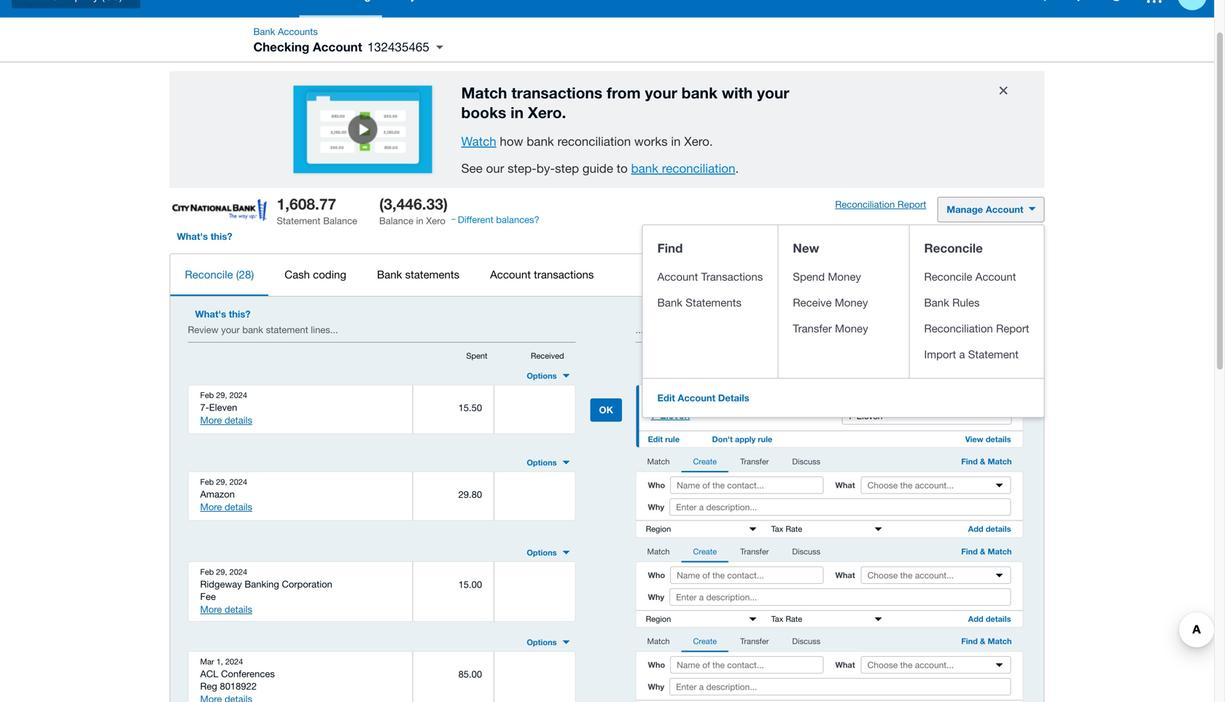 Task type: locate. For each thing, give the bounding box(es) containing it.
discuss for 15.00
[[792, 547, 821, 556]]

spent for review your bank statement lines...
[[466, 351, 488, 361]]

report
[[898, 199, 927, 210], [996, 322, 1030, 335]]

0 vertical spatial choose the account... text field
[[862, 567, 1011, 583]]

add details
[[968, 525, 1011, 534], [968, 614, 1011, 624]]

compact view
[[920, 269, 995, 282]]

enter a description... text field for 85.00
[[670, 679, 1011, 696]]

discuss for 85.00
[[792, 637, 821, 646]]

bank reconciliation link
[[631, 161, 736, 175]]

bank statements
[[377, 268, 460, 281]]

statement down 1,608.77
[[277, 215, 321, 227]]

1 horizontal spatial reconciliation
[[924, 322, 993, 335]]

1 more from the top
[[200, 415, 222, 426]]

reconcile ( 28 )
[[185, 268, 254, 281]]

None text field
[[842, 407, 1012, 425], [639, 611, 764, 627], [764, 611, 890, 627], [842, 407, 1012, 425], [639, 611, 764, 627], [764, 611, 890, 627]]

2 vertical spatial transfer link
[[729, 633, 781, 653]]

2 vertical spatial money
[[835, 322, 868, 335]]

2024 for more
[[230, 477, 247, 487]]

transactions
[[701, 270, 763, 283]]

1 add details link from the top
[[957, 521, 1023, 538]]

2 discuss from the top
[[792, 547, 821, 556]]

report down bank rules link
[[996, 322, 1030, 335]]

1 vertical spatial add details link
[[957, 611, 1023, 627]]

who for 29.80
[[648, 481, 665, 490]]

2 received from the left
[[979, 351, 1012, 361]]

options button for 15.00
[[521, 544, 576, 562]]

0 vertical spatial create
[[693, 457, 717, 467]]

add details link for 29.80
[[957, 521, 1023, 538]]

with inside match transactions from your bank with your books in xero
[[722, 83, 753, 102]]

edit rule
[[648, 435, 680, 444]]

0 vertical spatial more
[[200, 415, 222, 426]]

3 discuss from the top
[[792, 637, 821, 646]]

0 vertical spatial add details
[[968, 525, 1011, 534]]

find & match for 85.00
[[962, 637, 1012, 646]]

1 vertical spatial create link
[[682, 543, 729, 563]]

this? for topmost what's this? link
[[211, 231, 232, 242]]

don't apply rule link
[[701, 432, 784, 448]]

rule down apply rule 7-eleven
[[665, 435, 680, 444]]

coding
[[313, 268, 346, 281]]

1 horizontal spatial received
[[979, 351, 1012, 361]]

0 horizontal spatial reconciliation
[[558, 134, 631, 148]]

1 vertical spatial reconciliation
[[662, 161, 736, 175]]

bank left the statements
[[377, 268, 402, 281]]

3 options button from the top
[[521, 544, 576, 562]]

discuss link down don't apply rule link
[[781, 453, 832, 473]]

1 vertical spatial what's
[[195, 309, 226, 320]]

2 name of the contact... text field from the top
[[670, 567, 824, 584]]

what's this? link
[[170, 224, 240, 250], [188, 301, 258, 328]]

in up how
[[511, 103, 524, 122]]

discuss link for 85.00
[[781, 633, 832, 653]]

options for 85.00
[[527, 638, 557, 648]]

watch how bank reconciliation works in xero
[[461, 134, 710, 148]]

& for 29.80
[[980, 457, 986, 467]]

29, down 'review'
[[216, 390, 227, 400]]

0 vertical spatial statement
[[277, 215, 321, 227]]

spent left 'a' on the right of the page
[[906, 351, 928, 361]]

import a statement
[[924, 348, 1019, 361]]

1 vertical spatial money
[[835, 296, 868, 309]]

1 horizontal spatial spent
[[906, 351, 928, 361]]

xero inside match transactions from your bank with your books in xero
[[528, 103, 562, 122]]

(3,446.33) balance in xero
[[379, 195, 448, 227]]

statement right 'a' on the right of the page
[[968, 348, 1019, 361]]

in down (3,446.33)
[[416, 215, 424, 227]]

watch
[[461, 134, 497, 148]]

reconciliation
[[835, 199, 895, 210], [924, 322, 993, 335]]

more details button for more
[[200, 414, 252, 427]]

1 vertical spatial more details button
[[200, 501, 252, 514]]

this? up reconcile ( 28 ) on the top of the page
[[211, 231, 232, 242]]

options button for 85.00
[[521, 634, 576, 652]]

2 more details button from the top
[[200, 501, 252, 514]]

what's this? link up reconcile (
[[170, 224, 240, 250]]

watch link
[[461, 134, 497, 148]]

this? for what's this? link to the bottom
[[229, 309, 251, 320]]

money for transfer money
[[835, 322, 868, 335]]

find & match
[[962, 457, 1012, 467], [962, 547, 1012, 556], [962, 637, 1012, 646]]

0 vertical spatial transfer link
[[729, 453, 781, 473]]

this?
[[211, 231, 232, 242], [229, 309, 251, 320]]

reconciliation up the guide
[[558, 134, 631, 148]]

bank up match
[[658, 296, 683, 309]]

rule
[[675, 394, 689, 404], [665, 435, 680, 444], [758, 435, 773, 444]]

2 vertical spatial who
[[648, 661, 665, 670]]

29, inside feb 29, 2024 amazon more details
[[216, 477, 227, 487]]

reconcile account
[[924, 270, 1016, 283]]

bank inside match transactions from your bank with your books in xero
[[682, 83, 718, 102]]

bank inside bank accounts › checking account 132435465
[[253, 26, 275, 37]]

bank for bank statements
[[658, 296, 683, 309]]

what's up 'review'
[[195, 309, 226, 320]]

0 vertical spatial money
[[828, 270, 861, 283]]

2 vertical spatial why
[[648, 683, 665, 692]]

2024 up ridgeway
[[230, 567, 247, 577]]

3 why from the top
[[648, 683, 665, 692]]

0 horizontal spatial balance
[[323, 215, 357, 227]]

balance inside the 1,608.77 statement balance
[[323, 215, 357, 227]]

2 find & match from the top
[[962, 547, 1012, 556]]

3 who from the top
[[648, 661, 665, 670]]

transactions inside match transactions from your bank with your books in xero
[[512, 83, 603, 102]]

feb up ridgeway
[[200, 567, 214, 577]]

3 options from the top
[[527, 548, 557, 558]]

2 vertical spatial what
[[836, 661, 855, 670]]

1 choose the account... text field from the top
[[862, 567, 1011, 583]]

1 vertical spatial find & match link
[[950, 543, 1024, 563]]

1 find & match link from the top
[[950, 453, 1024, 473]]

1 vertical spatial reconcile
[[924, 270, 973, 283]]

transfer link for 15.00
[[729, 543, 781, 563]]

2 spent from the left
[[906, 351, 928, 361]]

transactions up watch how bank reconciliation works in xero
[[512, 83, 603, 102]]

balance down 1,608.77
[[323, 215, 357, 227]]

2 vertical spatial 29,
[[216, 567, 227, 577]]

name of the contact... text field for 15.00
[[670, 567, 824, 584]]

1 29, from the top
[[216, 390, 227, 400]]

0 vertical spatial this?
[[211, 231, 232, 242]]

1 create from the top
[[693, 457, 717, 467]]

reconcile up compact view
[[924, 241, 983, 255]]

account down ›
[[313, 39, 362, 54]]

1 received from the left
[[531, 351, 564, 361]]

1 discuss link from the top
[[781, 453, 832, 473]]

2024 inside feb 29, 2024 amazon more details
[[230, 477, 247, 487]]

0 horizontal spatial with
[[694, 324, 712, 336]]

0 vertical spatial transactions
[[512, 83, 603, 102]]

1 vertical spatial discuss
[[792, 547, 821, 556]]

amazon
[[200, 489, 235, 500]]

0 horizontal spatial statement
[[277, 215, 321, 227]]

what for 15.00
[[836, 571, 855, 580]]

3 & from the top
[[980, 637, 986, 646]]

more inside feb 29, 2024 amazon more details
[[200, 502, 222, 513]]

2 more from the top
[[200, 502, 222, 513]]

rule right apply
[[758, 435, 773, 444]]

2 options button from the top
[[521, 454, 576, 472]]

2 transfer link from the top
[[729, 543, 781, 563]]

more details button for details
[[200, 501, 252, 514]]

0 vertical spatial find & match
[[962, 457, 1012, 467]]

0 vertical spatial add
[[968, 525, 984, 534]]

apply
[[735, 435, 756, 444]]

1 & from the top
[[980, 457, 986, 467]]

4 options button from the top
[[521, 634, 576, 652]]

what's this? link down reconcile ( 28 ) on the top of the page
[[188, 301, 258, 328]]

132435465
[[367, 40, 430, 54]]

1 vertical spatial statement
[[968, 348, 1019, 361]]

1 vertical spatial edit
[[648, 435, 663, 444]]

transactions inside account transactions link
[[534, 268, 594, 281]]

1 vertical spatial choose the account... text field
[[862, 657, 1011, 673]]

4 match link from the top
[[636, 633, 682, 653]]

rule for edit rule
[[665, 435, 680, 444]]

3 feb from the top
[[200, 567, 214, 577]]

2 match link from the top
[[636, 453, 682, 473]]

1 vertical spatial create
[[693, 547, 717, 556]]

discuss for 29.80
[[792, 457, 821, 467]]

1 vertical spatial feb
[[200, 477, 214, 487]]

2 create from the top
[[693, 547, 717, 556]]

1 options button from the top
[[521, 367, 576, 385]]

0 vertical spatial find & match link
[[950, 453, 1024, 473]]

add details link
[[957, 521, 1023, 538], [957, 611, 1023, 627]]

view details link
[[954, 432, 1023, 448]]

create link for 29.80
[[682, 453, 729, 473]]

reconciliation down works
[[662, 161, 736, 175]]

statement
[[277, 215, 321, 227], [968, 348, 1019, 361]]

what's for what's this? link to the bottom
[[195, 309, 226, 320]]

1 vertical spatial why
[[648, 593, 665, 602]]

1 vertical spatial more
[[200, 502, 222, 513]]

compact
[[920, 269, 968, 282]]

0 vertical spatial why
[[648, 503, 665, 512]]

1 vertical spatial discuss link
[[781, 543, 832, 563]]

29.80
[[459, 489, 482, 500]]

create link
[[682, 453, 729, 473], [682, 543, 729, 563], [682, 633, 729, 653]]

match transactions from your bank with your books in xero
[[461, 83, 790, 122]]

None text field
[[639, 521, 764, 537], [764, 521, 890, 537], [639, 521, 764, 537], [764, 521, 890, 537]]

feb inside feb 29, 2024 ridgeway banking corporation fee more details
[[200, 567, 214, 577]]

bank statements link
[[363, 254, 474, 295]]

Choose the account... text field
[[862, 567, 1011, 583], [862, 657, 1011, 673]]

options for 15.50
[[527, 371, 557, 381]]

to
[[617, 161, 628, 175]]

why for 15.00
[[648, 593, 665, 602]]

29, inside feb 29, 2024 7-eleven more details
[[216, 390, 227, 400]]

0 horizontal spatial eleven
[[209, 402, 237, 413]]

feb down 'review'
[[200, 390, 214, 400]]

1 vertical spatial transactions
[[534, 268, 594, 281]]

our
[[486, 161, 504, 175]]

15.00
[[459, 579, 482, 590]]

1 horizontal spatial report
[[996, 322, 1030, 335]]

received for ...then match with your transactions in xero
[[979, 351, 1012, 361]]

2 why from the top
[[648, 593, 665, 602]]

2024 inside feb 29, 2024 ridgeway banking corporation fee more details
[[230, 567, 247, 577]]

2 29, from the top
[[216, 477, 227, 487]]

1 vertical spatial reconciliation
[[924, 322, 993, 335]]

3 find & match link from the top
[[950, 633, 1024, 653]]

2024 for eleven
[[230, 390, 247, 400]]

new
[[793, 241, 820, 255]]

create link for 15.00
[[682, 543, 729, 563]]

edit rule link
[[636, 432, 692, 448]]

1 vertical spatial add details
[[968, 614, 1011, 624]]

money up receive money link on the top of the page
[[828, 270, 861, 283]]

1 add from the top
[[968, 525, 984, 534]]

2 vertical spatial discuss link
[[781, 633, 832, 653]]

1 vertical spatial reconciliation report
[[924, 322, 1030, 335]]

Enter a description... text field
[[670, 499, 1011, 516], [670, 679, 1011, 696]]

1 vertical spatial who
[[648, 571, 665, 580]]

3 create from the top
[[693, 637, 717, 646]]

discuss
[[792, 457, 821, 467], [792, 547, 821, 556], [792, 637, 821, 646]]

0 vertical spatial what's
[[177, 231, 208, 242]]

2 vertical spatial more
[[200, 604, 222, 615]]

29, up amazon
[[216, 477, 227, 487]]

0 vertical spatial name of the contact... text field
[[670, 477, 824, 494]]

1 horizontal spatial balance
[[379, 215, 414, 227]]

2 what from the top
[[836, 571, 855, 580]]

receive money link
[[793, 289, 895, 315]]

xero down the receive
[[800, 324, 819, 336]]

details inside feb 29, 2024 7-eleven more details
[[225, 415, 252, 426]]

enter a description... text field for 29.80
[[670, 499, 1011, 516]]

3 transfer link from the top
[[729, 633, 781, 653]]

7- inside apply rule 7-eleven
[[651, 410, 660, 421]]

transfer link for 85.00
[[729, 633, 781, 653]]

1 transfer link from the top
[[729, 453, 781, 473]]

2 vertical spatial more details button
[[200, 603, 252, 616]]

name of the contact... text field for 29.80
[[670, 477, 824, 494]]

1 more details button from the top
[[200, 414, 252, 427]]

2 feb from the top
[[200, 477, 214, 487]]

0 vertical spatial report
[[898, 199, 927, 210]]

1 vertical spatial &
[[980, 547, 986, 556]]

2 & from the top
[[980, 547, 986, 556]]

29, for 7-eleven
[[216, 390, 227, 400]]

ridgeway
[[200, 579, 242, 590]]

edit up edit rule
[[658, 392, 675, 404]]

2024 right 1,
[[225, 657, 243, 667]]

spent for ...then match with your transactions in xero
[[906, 351, 928, 361]]

see our step-by-step guide to bank reconciliation
[[461, 161, 736, 175]]

3 more details button from the top
[[200, 603, 252, 616]]

3 more from the top
[[200, 604, 222, 615]]

money
[[828, 270, 861, 283], [835, 296, 868, 309], [835, 322, 868, 335]]

2 vertical spatial create
[[693, 637, 717, 646]]

feb inside feb 29, 2024 amazon more details
[[200, 477, 214, 487]]

3 match link from the top
[[636, 543, 682, 563]]

edit
[[658, 392, 675, 404], [648, 435, 663, 444]]

1 vertical spatial add
[[968, 614, 984, 624]]

bank for bank rules
[[924, 296, 950, 309]]

money down receive money link on the top of the page
[[835, 322, 868, 335]]

1 options from the top
[[527, 371, 557, 381]]

1 vertical spatial find & match
[[962, 547, 1012, 556]]

find & match for 29.80
[[962, 457, 1012, 467]]

1 create link from the top
[[682, 453, 729, 473]]

3 discuss link from the top
[[781, 633, 832, 653]]

discuss link up enter a description... text box
[[781, 543, 832, 563]]

feb inside feb 29, 2024 7-eleven more details
[[200, 390, 214, 400]]

add details for 29.80
[[968, 525, 1011, 534]]

apply rule 7-eleven
[[651, 394, 690, 421]]

rule right the apply
[[675, 394, 689, 404]]

0 vertical spatial what
[[836, 481, 855, 490]]

1 what from the top
[[836, 481, 855, 490]]

29,
[[216, 390, 227, 400], [216, 477, 227, 487], [216, 567, 227, 577]]

checking
[[253, 39, 310, 54]]

29, inside feb 29, 2024 ridgeway banking corporation fee more details
[[216, 567, 227, 577]]

2 add details link from the top
[[957, 611, 1023, 627]]

account transactions link
[[476, 254, 609, 295]]

spent up 15.50
[[466, 351, 488, 361]]

Name of the contact... text field
[[670, 477, 824, 494], [670, 567, 824, 584]]

2 vertical spatial discuss
[[792, 637, 821, 646]]

0 vertical spatial discuss
[[792, 457, 821, 467]]

0 horizontal spatial reconciliation
[[835, 199, 895, 210]]

2 vertical spatial find & match link
[[950, 633, 1024, 653]]

by-
[[537, 161, 555, 175]]

2 add details from the top
[[968, 614, 1011, 624]]

1 vertical spatial 29,
[[216, 477, 227, 487]]

account inside bank accounts › checking account 132435465
[[313, 39, 362, 54]]

feb up amazon
[[200, 477, 214, 487]]

what's this? up 'review'
[[195, 309, 251, 320]]

2024 inside mar 1, 2024 acl conferences reg 8018922
[[225, 657, 243, 667]]

options button for 15.50
[[521, 367, 576, 385]]

3 find & match from the top
[[962, 637, 1012, 646]]

rule inside apply rule 7-eleven
[[675, 394, 689, 404]]

create for 29.80
[[693, 457, 717, 467]]

1 spent from the left
[[466, 351, 488, 361]]

1 name of the contact... text field from the top
[[670, 477, 824, 494]]

2024 for banking
[[230, 567, 247, 577]]

who
[[648, 481, 665, 490], [648, 571, 665, 580], [648, 661, 665, 670]]

2 vertical spatial find & match
[[962, 637, 1012, 646]]

find & match link for 15.00
[[950, 543, 1024, 563]]

1 horizontal spatial with
[[722, 83, 753, 102]]

more
[[200, 415, 222, 426], [200, 502, 222, 513], [200, 604, 222, 615]]

what's this? up reconcile (
[[177, 231, 232, 242]]

1 vertical spatial this?
[[229, 309, 251, 320]]

1 vertical spatial name of the contact... text field
[[670, 567, 824, 584]]

1 horizontal spatial statement
[[968, 348, 1019, 361]]

view
[[966, 435, 984, 444]]

1 balance from the left
[[323, 215, 357, 227]]

1 enter a description... text field from the top
[[670, 499, 1011, 516]]

0 vertical spatial with
[[722, 83, 753, 102]]

2 who from the top
[[648, 571, 665, 580]]

2 create link from the top
[[682, 543, 729, 563]]

reconciliation
[[558, 134, 631, 148], [662, 161, 736, 175]]

bank up checking
[[253, 26, 275, 37]]

what's
[[177, 231, 208, 242], [195, 309, 226, 320]]

2024 for conferences
[[225, 657, 243, 667]]

2 choose the account... text field from the top
[[862, 657, 1011, 673]]

& for 85.00
[[980, 637, 986, 646]]

your
[[645, 83, 678, 102], [757, 83, 790, 102], [221, 324, 240, 336], [714, 324, 733, 336]]

2 enter a description... text field from the top
[[670, 679, 1011, 696]]

2024 inside feb 29, 2024 7-eleven more details
[[230, 390, 247, 400]]

0 vertical spatial reconciliation
[[835, 199, 895, 210]]

1 who from the top
[[648, 481, 665, 490]]

match
[[461, 83, 507, 102], [647, 370, 670, 380], [647, 457, 670, 467], [988, 457, 1012, 467], [647, 547, 670, 556], [988, 547, 1012, 556], [647, 637, 670, 646], [988, 637, 1012, 646]]

1 why from the top
[[648, 503, 665, 512]]

edit down apply rule 7-eleven
[[648, 435, 663, 444]]

2 vertical spatial create link
[[682, 633, 729, 653]]

options button
[[521, 367, 576, 385], [521, 454, 576, 472], [521, 544, 576, 562], [521, 634, 576, 652]]

discuss link for 15.00
[[781, 543, 832, 563]]

discuss link down enter a description... text box
[[781, 633, 832, 653]]

account
[[313, 39, 362, 54], [986, 204, 1024, 215], [490, 268, 531, 281], [658, 270, 698, 283], [976, 270, 1016, 283], [678, 392, 716, 404]]

reg
[[200, 681, 217, 692]]

1 feb from the top
[[200, 390, 214, 400]]

reconciliation report link
[[835, 199, 927, 211], [924, 315, 1030, 341]]

transactions down "statements"
[[736, 324, 787, 336]]

transfer for 85.00
[[740, 637, 769, 646]]

2 vertical spatial feb
[[200, 567, 214, 577]]

transfer link
[[729, 453, 781, 473], [729, 543, 781, 563], [729, 633, 781, 653]]

this? up review your bank statement lines... at top left
[[229, 309, 251, 320]]

2 add from the top
[[968, 614, 984, 624]]

2024 down review your bank statement lines... at top left
[[230, 390, 247, 400]]

different
[[458, 214, 494, 226]]

1 horizontal spatial eleven
[[660, 410, 690, 421]]

0 vertical spatial reconciliation
[[558, 134, 631, 148]]

2 options from the top
[[527, 458, 557, 468]]

3 create link from the top
[[682, 633, 729, 653]]

works
[[635, 134, 668, 148]]

in
[[511, 103, 524, 122], [671, 134, 681, 148], [416, 215, 424, 227], [790, 324, 798, 336]]

reconcile for reconcile account
[[924, 270, 973, 283]]

1 vertical spatial what's this?
[[195, 309, 251, 320]]

xero down (3,446.33)
[[426, 215, 446, 227]]

transactions down balances?
[[534, 268, 594, 281]]

3 what from the top
[[836, 661, 855, 670]]

1 add details from the top
[[968, 525, 1011, 534]]

what's this? for what's this? link to the bottom
[[195, 309, 251, 320]]

2 discuss link from the top
[[781, 543, 832, 563]]

2024
[[230, 390, 247, 400], [230, 477, 247, 487], [230, 567, 247, 577], [225, 657, 243, 667]]

1 vertical spatial what
[[836, 571, 855, 580]]

0 vertical spatial who
[[648, 481, 665, 490]]

1 match link from the top
[[636, 366, 682, 386]]

0 vertical spatial add details link
[[957, 521, 1023, 538]]

2 reconcile from the top
[[924, 270, 973, 283]]

2 balance from the left
[[379, 215, 414, 227]]

view
[[971, 269, 995, 282]]

balance down (3,446.33)
[[379, 215, 414, 227]]

0 horizontal spatial spent
[[466, 351, 488, 361]]

reconcile up bank rules
[[924, 270, 973, 283]]

review your bank statement lines...
[[188, 324, 338, 336]]

1 find & match from the top
[[962, 457, 1012, 467]]

0 horizontal spatial 7-
[[200, 402, 209, 413]]

0 horizontal spatial report
[[898, 199, 927, 210]]

statement inside the 1,608.77 statement balance
[[277, 215, 321, 227]]

1 reconcile from the top
[[924, 241, 983, 255]]

statements
[[405, 268, 460, 281]]

eleven inside apply rule 7-eleven
[[660, 410, 690, 421]]

29, up ridgeway
[[216, 567, 227, 577]]

bank
[[682, 83, 718, 102], [527, 134, 554, 148], [631, 161, 659, 175], [242, 324, 263, 336]]

create
[[693, 457, 717, 467], [693, 547, 717, 556], [693, 637, 717, 646]]

2 find & match link from the top
[[950, 543, 1024, 563]]

2024 up amazon
[[230, 477, 247, 487]]

options
[[527, 371, 557, 381], [527, 458, 557, 468], [527, 548, 557, 558], [527, 638, 557, 648]]

xero up watch how bank reconciliation works in xero
[[528, 103, 562, 122]]

0 vertical spatial feb
[[200, 390, 214, 400]]

match link for 15.00
[[636, 543, 682, 563]]

0 vertical spatial reconcile
[[924, 241, 983, 255]]

statements
[[686, 296, 742, 309]]

3 29, from the top
[[216, 567, 227, 577]]

0 vertical spatial discuss link
[[781, 453, 832, 473]]

account transactions
[[658, 270, 763, 283]]

4 options from the top
[[527, 638, 557, 648]]

bank down compact
[[924, 296, 950, 309]]

choose the account... text field for 85.00
[[862, 657, 1011, 673]]

money up transfer money link at the top right
[[835, 296, 868, 309]]

1 vertical spatial transfer link
[[729, 543, 781, 563]]

match
[[665, 324, 691, 336]]

0 vertical spatial enter a description... text field
[[670, 499, 1011, 516]]

1 vertical spatial enter a description... text field
[[670, 679, 1011, 696]]

0 vertical spatial create link
[[682, 453, 729, 473]]

report left manage at the top right
[[898, 199, 927, 210]]

what's up reconcile (
[[177, 231, 208, 242]]

1 discuss from the top
[[792, 457, 821, 467]]

0 vertical spatial &
[[980, 457, 986, 467]]



Task type: describe. For each thing, give the bounding box(es) containing it.
reconciliation for top 'reconciliation report' link
[[835, 199, 895, 210]]

account right manage at the top right
[[986, 204, 1024, 215]]

transactions for account
[[534, 268, 594, 281]]

account up bank rules link
[[976, 270, 1016, 283]]

bank rules link
[[924, 289, 1030, 315]]

different balances?
[[458, 214, 540, 226]]

rule for apply rule 7-eleven
[[675, 394, 689, 404]]

received for review your bank statement lines...
[[531, 351, 564, 361]]

receive money
[[793, 296, 868, 309]]

conferences
[[221, 669, 275, 680]]

ok link
[[590, 398, 622, 422]]

review
[[188, 324, 219, 336]]

why for 85.00
[[648, 683, 665, 692]]

in inside (3,446.33) balance in xero
[[416, 215, 424, 227]]

bank for bank statements
[[377, 268, 402, 281]]

eleven inside feb 29, 2024 7-eleven more details
[[209, 402, 237, 413]]

0 vertical spatial reconciliation report link
[[835, 199, 927, 211]]

help
[[992, 94, 1010, 103]]

1 vertical spatial reconciliation report link
[[924, 315, 1030, 341]]

spend money
[[793, 270, 861, 283]]

bank accounts link
[[253, 26, 318, 37]]

85.00
[[459, 669, 482, 680]]

find & match link for 29.80
[[950, 453, 1024, 473]]

cash
[[285, 268, 310, 281]]

account transactions
[[490, 268, 594, 281]]

import a statement link
[[924, 341, 1030, 367]]

reconcile account link
[[924, 264, 1030, 289]]

create link for 85.00
[[682, 633, 729, 653]]

who for 85.00
[[648, 661, 665, 670]]

don't apply rule
[[712, 435, 773, 444]]

feb 29, 2024 7-eleven more details
[[200, 390, 252, 426]]

in down the receive
[[790, 324, 798, 336]]

what's for topmost what's this? link
[[177, 231, 208, 242]]

balances?
[[496, 214, 540, 226]]

in right works
[[671, 134, 681, 148]]

balance inside (3,446.33) balance in xero
[[379, 215, 414, 227]]

step
[[555, 161, 579, 175]]

& for 15.00
[[980, 547, 986, 556]]

find for 29.80
[[962, 457, 978, 467]]

spend money link
[[793, 264, 895, 289]]

...then match with your transactions in xero
[[636, 324, 819, 336]]

transfer for 29.80
[[740, 457, 769, 467]]

transfer money link
[[793, 315, 895, 341]]

1,608.77
[[277, 195, 336, 213]]

xero inside (3,446.33) balance in xero
[[426, 215, 446, 227]]

accounts
[[278, 26, 318, 37]]

what's this? for topmost what's this? link
[[177, 231, 232, 242]]

feb 29, 2024 amazon more details
[[200, 477, 252, 513]]

bank for bank accounts › checking account 132435465
[[253, 26, 275, 37]]

money for receive money
[[835, 296, 868, 309]]

account transactions link
[[658, 264, 763, 289]]

account down balances?
[[490, 268, 531, 281]]

manage account
[[947, 204, 1024, 215]]

reconcile for reconcile
[[924, 241, 983, 255]]

bank statements link
[[658, 289, 763, 315]]

add for 29.80
[[968, 525, 984, 534]]

1 vertical spatial with
[[694, 324, 712, 336]]

options for 29.80
[[527, 458, 557, 468]]

edit for edit account details
[[658, 392, 675, 404]]

see
[[461, 161, 483, 175]]

options for 15.00
[[527, 548, 557, 558]]

fee
[[200, 591, 216, 602]]

cash coding link
[[270, 254, 361, 295]]

create for 85.00
[[693, 637, 717, 646]]

hide
[[992, 83, 1010, 93]]

view details
[[966, 435, 1011, 444]]

why for 29.80
[[648, 503, 665, 512]]

reconciliation for 'reconciliation report' link to the bottom
[[924, 322, 993, 335]]

Choose the account... text field
[[862, 477, 1011, 494]]

1,608.77 statement balance
[[277, 195, 357, 227]]

feb for amazon
[[200, 477, 214, 487]]

match link for 29.80
[[636, 453, 682, 473]]

money for spend money
[[828, 270, 861, 283]]

edit account details link
[[643, 379, 764, 417]]

find for 15.00
[[962, 547, 978, 556]]

edit for edit rule
[[648, 435, 663, 444]]

8018922
[[220, 681, 257, 692]]

find for 85.00
[[962, 637, 978, 646]]

details
[[718, 392, 750, 404]]

ok
[[599, 404, 613, 416]]

mar
[[200, 657, 214, 667]]

details inside feb 29, 2024 amazon more details
[[225, 502, 252, 513]]

1 vertical spatial report
[[996, 322, 1030, 335]]

feb for 7-eleven
[[200, 390, 214, 400]]

xero up bank reconciliation link
[[684, 134, 710, 148]]

from
[[607, 83, 641, 102]]

manage
[[947, 204, 983, 215]]

1,
[[216, 657, 223, 667]]

29, for amazon
[[216, 477, 227, 487]]

options button for 29.80
[[521, 454, 576, 472]]

how
[[500, 134, 523, 148]]

1 horizontal spatial reconciliation
[[662, 161, 736, 175]]

add details link for 15.00
[[957, 611, 1023, 627]]

match link for 85.00
[[636, 633, 682, 653]]

match inside match transactions from your bank with your books in xero
[[461, 83, 507, 102]]

find & match link for 85.00
[[950, 633, 1024, 653]]

7- inside feb 29, 2024 7-eleven more details
[[200, 402, 209, 413]]

step-
[[508, 161, 537, 175]]

guide
[[583, 161, 613, 175]]

apply
[[651, 394, 673, 404]]

create for 15.00
[[693, 547, 717, 556]]

details inside feb 29, 2024 ridgeway banking corporation fee more details
[[225, 604, 252, 615]]

more inside feb 29, 2024 ridgeway banking corporation fee more details
[[200, 604, 222, 615]]

add details for 15.00
[[968, 614, 1011, 624]]

lines...
[[311, 324, 338, 336]]

account right the apply
[[678, 392, 716, 404]]

choose the account... text field for 15.00
[[862, 567, 1011, 583]]

transfer link for 29.80
[[729, 453, 781, 473]]

bank statements
[[658, 296, 742, 309]]

discuss link for 29.80
[[781, 453, 832, 473]]

hide help
[[992, 83, 1010, 103]]

spend
[[793, 270, 825, 283]]

add for 15.00
[[968, 614, 984, 624]]

rules
[[953, 296, 980, 309]]

0 vertical spatial reconciliation report
[[835, 199, 927, 210]]

bank accounts › checking account 132435465
[[253, 26, 430, 54]]

Enter a description... text field
[[670, 589, 1011, 606]]

feb 29, 2024 ridgeway banking corporation fee more details
[[200, 567, 332, 615]]

account up bank statements
[[658, 270, 698, 283]]

different balances? link
[[458, 214, 540, 226]]

edit account details
[[658, 392, 750, 404]]

more inside feb 29, 2024 7-eleven more details
[[200, 415, 222, 426]]

transfer for 15.00
[[740, 547, 769, 556]]

in inside match transactions from your bank with your books in xero
[[511, 103, 524, 122]]

don't
[[712, 435, 733, 444]]

28
[[239, 268, 251, 281]]

hide help link
[[992, 79, 1016, 103]]

›
[[320, 27, 322, 37]]

svg image
[[1147, 0, 1162, 3]]

transfer money
[[793, 322, 868, 335]]

2 vertical spatial transactions
[[736, 324, 787, 336]]

Name of the contact... text field
[[670, 657, 824, 674]]

0 vertical spatial what's this? link
[[170, 224, 240, 250]]

mar 1, 2024 acl conferences reg 8018922
[[200, 657, 275, 692]]

banking
[[245, 579, 279, 590]]

books
[[461, 103, 506, 122]]

...then
[[636, 324, 662, 336]]

what for 29.80
[[836, 481, 855, 490]]

a
[[960, 348, 965, 361]]

7-eleven link
[[648, 407, 818, 422]]

who for 15.00
[[648, 571, 665, 580]]

corporation
[[282, 579, 332, 590]]

(3,446.33)
[[379, 195, 448, 213]]

transactions for match
[[512, 83, 603, 102]]

)
[[251, 268, 254, 281]]

find & match for 15.00
[[962, 547, 1012, 556]]

what for 85.00
[[836, 661, 855, 670]]

1 vertical spatial what's this? link
[[188, 301, 258, 328]]



Task type: vqa. For each thing, say whether or not it's contained in the screenshot.
...then
yes



